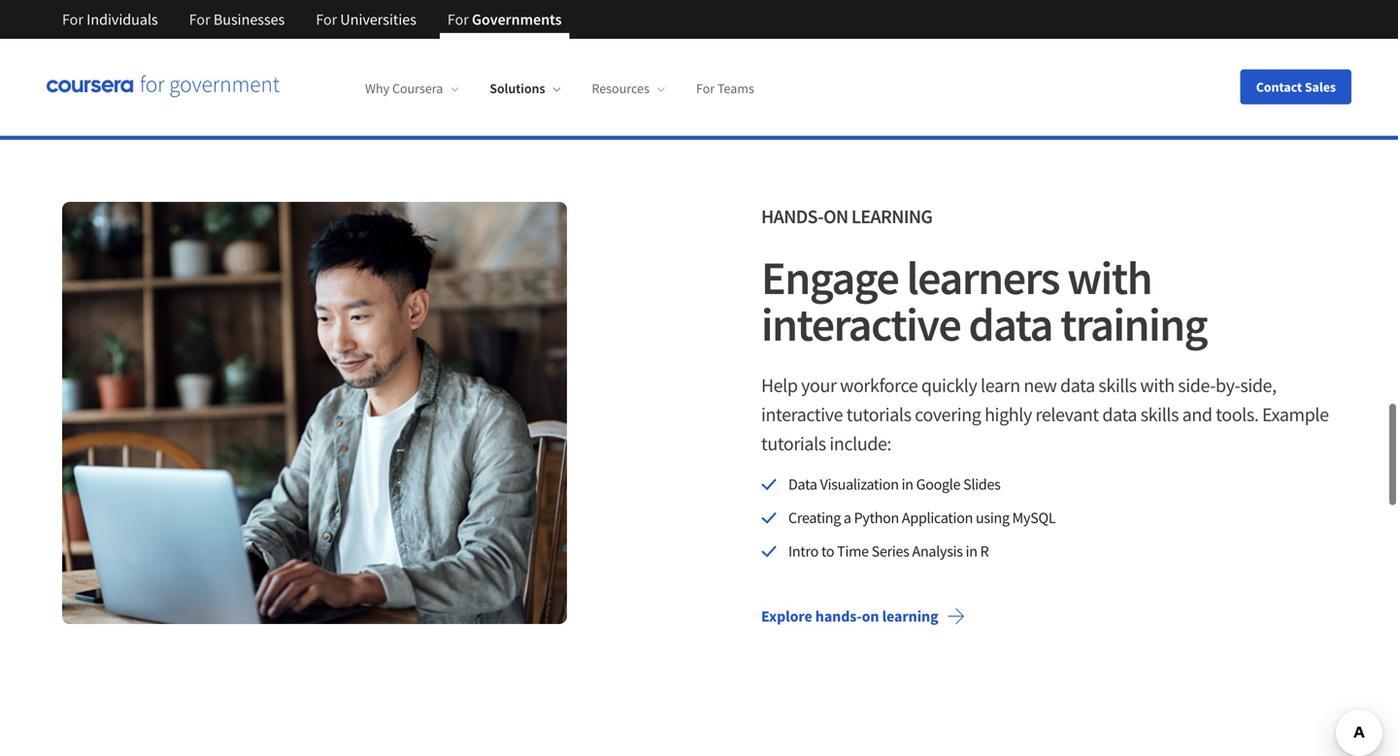 Task type: locate. For each thing, give the bounding box(es) containing it.
for left individuals
[[62, 10, 83, 29]]

1 horizontal spatial of
[[386, 0, 396, 11]]

coursera
[[392, 80, 443, 97]]

0 horizontal spatial tutorials
[[761, 432, 826, 456]]

tutorials up data
[[761, 432, 826, 456]]

computer inside professor of computer science,  university of michigan
[[398, 0, 452, 11]]

1 vertical spatial skills
[[1141, 403, 1179, 427]]

data
[[969, 295, 1053, 354], [1061, 373, 1095, 398], [1103, 403, 1137, 427]]

learn
[[981, 373, 1020, 398]]

on
[[824, 204, 848, 229]]

why
[[365, 80, 390, 97]]

professor inside professor of computer science at stanford university
[[79, 0, 129, 11]]

resources
[[592, 80, 650, 97]]

hands-
[[761, 204, 824, 229]]

resources link
[[592, 80, 665, 97]]

with
[[1068, 249, 1152, 307], [1141, 373, 1175, 398]]

on
[[862, 607, 879, 627]]

0 vertical spatial data
[[969, 295, 1053, 354]]

skills
[[1099, 373, 1137, 398], [1141, 403, 1179, 427]]

1 horizontal spatial skills
[[1141, 403, 1179, 427]]

analysis
[[912, 542, 963, 561]]

by-
[[1216, 373, 1241, 398]]

learning
[[852, 204, 933, 229]]

application
[[902, 508, 973, 528]]

1 vertical spatial data
[[1061, 373, 1095, 398]]

1 vertical spatial interactive
[[761, 403, 843, 427]]

governments
[[472, 10, 562, 29]]

science,
[[455, 0, 499, 11]]

why coursera
[[365, 80, 443, 97]]

0 horizontal spatial in
[[902, 475, 914, 494]]

skills up the relevant
[[1099, 373, 1137, 398]]

1 horizontal spatial professor
[[333, 0, 383, 11]]

r
[[981, 542, 989, 561]]

skills left and on the right bottom of the page
[[1141, 403, 1179, 427]]

sales
[[1305, 78, 1336, 96]]

for right stanford
[[316, 10, 337, 29]]

1 professor from the left
[[79, 0, 129, 11]]

professor
[[79, 0, 129, 11], [333, 0, 383, 11]]

1 interactive from the top
[[761, 295, 961, 354]]

0 horizontal spatial data
[[969, 295, 1053, 354]]

interactive down your
[[761, 403, 843, 427]]

data right the relevant
[[1103, 403, 1137, 427]]

using
[[976, 508, 1010, 528]]

for teams link
[[696, 80, 754, 97]]

mysql
[[1013, 508, 1056, 528]]

in left the google
[[902, 475, 914, 494]]

tutorials
[[847, 403, 912, 427], [761, 432, 826, 456]]

of
[[131, 0, 142, 11], [386, 0, 396, 11], [414, 13, 425, 30]]

1 computer from the left
[[144, 0, 198, 11]]

of for professor of computer science,  university of michigan
[[386, 0, 396, 11]]

interactive inside help your workforce quickly learn new data skills with side-by-side, interactive tutorials covering highly relevant data skills and tools. example tutorials include:
[[761, 403, 843, 427]]

0 horizontal spatial professor
[[79, 0, 129, 11]]

0 vertical spatial with
[[1068, 249, 1152, 307]]

for businesses
[[189, 10, 285, 29]]

interactive up workforce
[[761, 295, 961, 354]]

2 interactive from the top
[[761, 403, 843, 427]]

1 horizontal spatial tutorials
[[847, 403, 912, 427]]

side,
[[1241, 373, 1277, 398]]

of for professor of computer science at stanford university
[[131, 0, 142, 11]]

data up learn
[[969, 295, 1053, 354]]

for for businesses
[[189, 10, 210, 29]]

relevant
[[1036, 403, 1099, 427]]

explore
[[761, 607, 813, 627]]

2 vertical spatial data
[[1103, 403, 1137, 427]]

for
[[62, 10, 83, 29], [189, 10, 210, 29], [316, 10, 337, 29], [448, 10, 469, 29], [696, 80, 715, 97]]

computer
[[144, 0, 198, 11], [398, 0, 452, 11]]

contact sales button
[[1241, 69, 1352, 104]]

at
[[243, 0, 254, 11]]

data visualization in google slides
[[789, 475, 1001, 494]]

data up the relevant
[[1061, 373, 1095, 398]]

covering
[[915, 403, 981, 427]]

contact sales
[[1256, 78, 1336, 96]]

professor inside professor of computer science,  university of michigan
[[333, 0, 383, 11]]

solutions link
[[490, 80, 561, 97]]

0 horizontal spatial skills
[[1099, 373, 1137, 398]]

hands-on learning
[[761, 204, 933, 229]]

2 professor from the left
[[333, 0, 383, 11]]

of inside professor of computer science at stanford university
[[131, 0, 142, 11]]

in left the r
[[966, 542, 978, 561]]

quickly
[[922, 373, 977, 398]]

example
[[1263, 403, 1329, 427]]

computer up michigan
[[398, 0, 452, 11]]

computer inside professor of computer science at stanford university
[[144, 0, 198, 11]]

python
[[854, 508, 899, 528]]

computer up "university"
[[144, 0, 198, 11]]

visualization
[[820, 475, 899, 494]]

intro to time series analysis in r
[[789, 542, 989, 561]]

with inside engage learners with interactive data training
[[1068, 249, 1152, 307]]

interactive
[[761, 295, 961, 354], [761, 403, 843, 427]]

0 horizontal spatial of
[[131, 0, 142, 11]]

tools.
[[1216, 403, 1259, 427]]

engage learners with interactive data training
[[761, 249, 1207, 354]]

in
[[902, 475, 914, 494], [966, 542, 978, 561]]

1 horizontal spatial in
[[966, 542, 978, 561]]

0 vertical spatial interactive
[[761, 295, 961, 354]]

include:
[[830, 432, 892, 456]]

to
[[822, 542, 835, 561]]

1 horizontal spatial computer
[[398, 0, 452, 11]]

for left governments
[[448, 10, 469, 29]]

your
[[801, 373, 837, 398]]

1 vertical spatial with
[[1141, 373, 1175, 398]]

creating
[[789, 508, 841, 528]]

2 horizontal spatial of
[[414, 13, 425, 30]]

for universities
[[316, 10, 417, 29]]

2 horizontal spatial data
[[1103, 403, 1137, 427]]

for left teams
[[696, 80, 715, 97]]

for left businesses
[[189, 10, 210, 29]]

banner navigation
[[47, 0, 578, 39]]

professor for professor of computer science,  university of michigan
[[333, 0, 383, 11]]

help
[[761, 373, 798, 398]]

0 horizontal spatial computer
[[144, 0, 198, 11]]

tutorials down workforce
[[847, 403, 912, 427]]

2 computer from the left
[[398, 0, 452, 11]]



Task type: vqa. For each thing, say whether or not it's contained in the screenshot.
1st Computer
yes



Task type: describe. For each thing, give the bounding box(es) containing it.
0 vertical spatial tutorials
[[847, 403, 912, 427]]

slides
[[964, 475, 1001, 494]]

creating a python application using mysql
[[789, 508, 1056, 528]]

professor of computer science at stanford university
[[79, 0, 302, 30]]

computer for science,
[[398, 0, 452, 11]]

1 vertical spatial tutorials
[[761, 432, 826, 456]]

workforce
[[840, 373, 918, 398]]

businesses
[[213, 10, 285, 29]]

intro
[[789, 542, 819, 561]]

teams
[[718, 80, 754, 97]]

why coursera link
[[365, 80, 459, 97]]

help your workforce quickly learn new data skills with side-by-side, interactive tutorials covering highly relevant data skills and tools. example tutorials include:
[[761, 373, 1329, 456]]

0 vertical spatial in
[[902, 475, 914, 494]]

for for universities
[[316, 10, 337, 29]]

new
[[1024, 373, 1057, 398]]

highly
[[985, 403, 1032, 427]]

side-
[[1178, 373, 1216, 398]]

explore hands-on learning link
[[746, 594, 981, 640]]

1 vertical spatial in
[[966, 542, 978, 561]]

interactive inside engage learners with interactive data training
[[761, 295, 961, 354]]

1 horizontal spatial data
[[1061, 373, 1095, 398]]

for teams
[[696, 80, 754, 97]]

series
[[872, 542, 910, 561]]

training
[[1061, 295, 1207, 354]]

for for governments
[[448, 10, 469, 29]]

science
[[200, 0, 241, 11]]

google
[[916, 475, 961, 494]]

professor for professor of computer science at stanford university
[[79, 0, 129, 11]]

time
[[837, 542, 869, 561]]

contact
[[1256, 78, 1303, 96]]

michigan
[[427, 13, 475, 30]]

and
[[1183, 403, 1213, 427]]

hands-
[[816, 607, 862, 627]]

hands on learning image
[[62, 202, 567, 624]]

with inside help your workforce quickly learn new data skills with side-by-side, interactive tutorials covering highly relevant data skills and tools. example tutorials include:
[[1141, 373, 1175, 398]]

data
[[789, 475, 817, 494]]

university
[[164, 13, 217, 30]]

computer for science
[[144, 0, 198, 11]]

solutions
[[490, 80, 545, 97]]

0 vertical spatial skills
[[1099, 373, 1137, 398]]

a
[[844, 508, 851, 528]]

professor of computer science,  university of michigan
[[333, 0, 556, 30]]

coursera for government image
[[47, 75, 280, 98]]

explore hands-on learning
[[761, 607, 939, 627]]

for governments
[[448, 10, 562, 29]]

learning
[[882, 607, 939, 627]]

individuals
[[87, 10, 158, 29]]

stanford
[[256, 0, 302, 11]]

universities
[[340, 10, 417, 29]]

learners
[[907, 249, 1060, 307]]

data inside engage learners with interactive data training
[[969, 295, 1053, 354]]

for for individuals
[[62, 10, 83, 29]]

engage
[[761, 249, 899, 307]]

for individuals
[[62, 10, 158, 29]]



